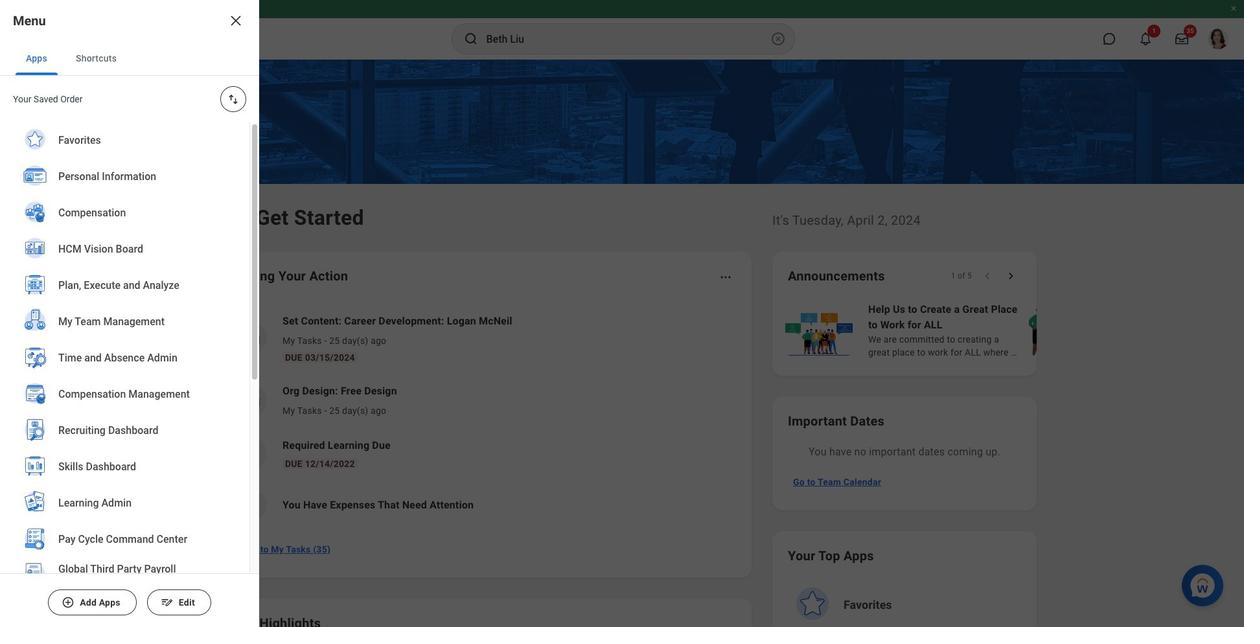 Task type: locate. For each thing, give the bounding box(es) containing it.
notifications large image
[[1140, 32, 1153, 45]]

x circle image
[[770, 31, 786, 47]]

search image
[[463, 31, 479, 47]]

sort image
[[227, 93, 240, 106]]

main content
[[0, 60, 1245, 627]]

inbox image
[[242, 329, 261, 348]]

tab list
[[0, 41, 259, 76]]

banner
[[0, 0, 1245, 60]]

list
[[0, 123, 250, 627], [783, 301, 1245, 360], [223, 303, 736, 532]]

status
[[951, 271, 972, 281]]

x image
[[228, 13, 244, 29]]

profile logan mcneil element
[[1201, 25, 1237, 53]]



Task type: vqa. For each thing, say whether or not it's contained in the screenshot.
'Card'
no



Task type: describe. For each thing, give the bounding box(es) containing it.
global navigation dialog
[[0, 0, 259, 627]]

chevron right small image
[[1005, 270, 1018, 283]]

dashboard expenses image
[[242, 496, 261, 515]]

plus circle image
[[62, 596, 75, 609]]

text edit image
[[161, 596, 174, 609]]

chevron left small image
[[981, 270, 994, 283]]

inbox large image
[[1176, 32, 1189, 45]]

book open image
[[242, 444, 261, 463]]

list inside global navigation dialog
[[0, 123, 250, 627]]

inbox image
[[242, 391, 261, 410]]

close environment banner image
[[1230, 5, 1238, 12]]



